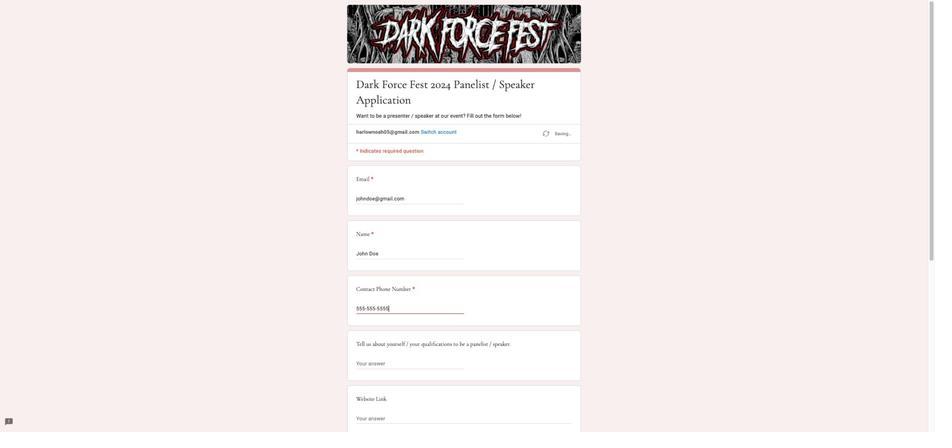 Task type: vqa. For each thing, say whether or not it's contained in the screenshot.
menu containing 5
no



Task type: describe. For each thing, give the bounding box(es) containing it.
4 heading from the top
[[357, 285, 415, 294]]

required question element for fourth heading from the top
[[411, 285, 415, 294]]

3 heading from the top
[[357, 230, 374, 239]]

report a problem to google image
[[4, 418, 13, 427]]

1 heading from the top
[[357, 77, 572, 108]]

required question element for 3rd heading from the bottom
[[370, 175, 374, 184]]



Task type: locate. For each thing, give the bounding box(es) containing it.
2 vertical spatial required question element
[[411, 285, 415, 294]]

0 vertical spatial required question element
[[370, 175, 374, 184]]

required question element for 2nd heading from the bottom
[[370, 230, 374, 239]]

status
[[542, 129, 572, 139]]

1 vertical spatial required question element
[[370, 230, 374, 239]]

2 heading from the top
[[357, 175, 572, 184]]

list item
[[347, 166, 581, 217]]

None text field
[[357, 360, 464, 369]]

heading
[[357, 77, 572, 108], [357, 175, 572, 184], [357, 230, 374, 239], [357, 285, 415, 294]]

None text field
[[357, 250, 464, 259], [357, 305, 464, 314], [357, 415, 572, 424], [357, 250, 464, 259], [357, 305, 464, 314], [357, 415, 572, 424]]

required question element
[[370, 175, 374, 184], [370, 230, 374, 239], [411, 285, 415, 294]]

Your email email field
[[357, 195, 464, 204]]

list
[[347, 166, 581, 433]]



